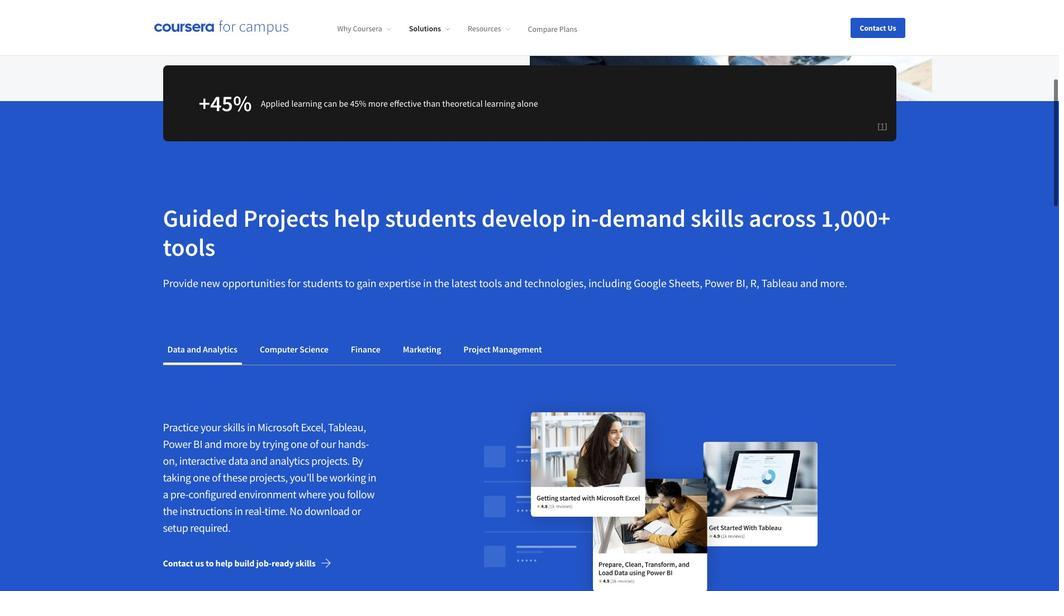 Task type: describe. For each thing, give the bounding box(es) containing it.
skills inside practice your skills in microsoft excel, tableau, power bi and more by trying one of our hands- on, interactive data and analytics projects. by taking one of these projects, you'll be working in a pre-configured environment where you follow the instructions in real-time. no download or setup required.
[[223, 421, 245, 435]]

us
[[888, 23, 897, 33]]

hands-
[[338, 437, 369, 451]]

or
[[352, 504, 361, 518]]

alone
[[517, 98, 538, 109]]

bi,
[[736, 276, 748, 290]]

resources link
[[468, 24, 510, 34]]

opportunities
[[222, 276, 286, 290]]

0 horizontal spatial one
[[193, 471, 210, 485]]

1 vertical spatial students
[[303, 276, 343, 290]]

in left real-
[[235, 504, 243, 518]]

1 horizontal spatial to
[[345, 276, 355, 290]]

compare plans link
[[230, 16, 298, 30]]

download
[[305, 504, 350, 518]]

develop
[[482, 203, 566, 234]]

analytics
[[270, 454, 309, 468]]

contact for contact us
[[860, 23, 887, 33]]

why
[[337, 24, 352, 34]]

1 vertical spatial help
[[216, 558, 233, 569]]

data and analytics button
[[163, 336, 242, 363]]

analytics
[[203, 344, 237, 355]]

1,000+
[[821, 203, 891, 234]]

1 horizontal spatial of
[[310, 437, 319, 451]]

coursera for campus image
[[154, 20, 288, 35]]

no
[[290, 504, 303, 518]]

compare plans link
[[528, 24, 578, 34]]

see
[[163, 17, 177, 29]]

and down by
[[250, 454, 268, 468]]

for
[[288, 276, 301, 290]]

latest
[[452, 276, 477, 290]]

a
[[163, 488, 168, 502]]

technologies,
[[524, 276, 587, 290]]

tableau,
[[328, 421, 366, 435]]

1 horizontal spatial more
[[368, 98, 388, 109]]

applied
[[261, 98, 290, 109]]

projects.
[[311, 454, 350, 468]]

compare plans
[[528, 24, 578, 34]]

guided projects help students develop in-demand skills across 1,000+ tools
[[163, 203, 891, 263]]

1 learning from the left
[[291, 98, 322, 109]]

on,
[[163, 454, 177, 468]]

and left technologies,
[[504, 276, 522, 290]]

these
[[223, 471, 247, 485]]

time.
[[265, 504, 288, 518]]

sheets,
[[669, 276, 703, 290]]

why coursera
[[337, 24, 382, 34]]

and left more.
[[801, 276, 818, 290]]

you
[[328, 488, 345, 502]]

by
[[250, 437, 260, 451]]

options,
[[197, 17, 228, 29]]

contact us to help build job-ready skills
[[163, 558, 316, 569]]

bi
[[193, 437, 202, 451]]

the inside practice your skills in microsoft excel, tableau, power bi and more by trying one of our hands- on, interactive data and analytics projects. by taking one of these projects, you'll be working in a pre-configured environment where you follow the instructions in real-time. no download or setup required.
[[163, 504, 178, 518]]

trying
[[262, 437, 289, 451]]

and inside button
[[187, 344, 201, 355]]

science
[[300, 344, 329, 355]]

gain
[[357, 276, 377, 290]]

excel,
[[301, 421, 326, 435]]

45%
[[350, 98, 367, 109]]

theoretical
[[442, 98, 483, 109]]

real-
[[245, 504, 265, 518]]

power inside practice your skills in microsoft excel, tableau, power bi and more by trying one of our hands- on, interactive data and analytics projects. by taking one of these projects, you'll be working in a pre-configured environment where you follow the instructions in real-time. no download or setup required.
[[163, 437, 191, 451]]

us
[[195, 558, 204, 569]]

guided
[[163, 203, 238, 234]]

management
[[493, 344, 542, 355]]

demand
[[599, 203, 686, 234]]

compare
[[528, 24, 558, 34]]

your for see
[[178, 17, 195, 29]]

r,
[[751, 276, 760, 290]]

data
[[228, 454, 248, 468]]

project
[[464, 344, 491, 355]]

compare plans
[[230, 17, 285, 29]]

1 vertical spatial of
[[212, 471, 221, 485]]

data and analytics
[[167, 344, 237, 355]]

why coursera link
[[337, 24, 391, 34]]

contact for contact us to help build job-ready skills
[[163, 558, 193, 569]]

[ 1 ]
[[878, 121, 888, 132]]

0 vertical spatial be
[[339, 98, 349, 109]]

job-
[[256, 558, 272, 569]]

contact us button
[[851, 18, 906, 38]]

1 horizontal spatial one
[[291, 437, 308, 451]]

contact us to help build job-ready skills link
[[163, 550, 340, 577]]

you'll
[[290, 471, 314, 485]]

solutions
[[409, 24, 441, 34]]



Task type: vqa. For each thing, say whether or not it's contained in the screenshot.
Power to the top
yes



Task type: locate. For each thing, give the bounding box(es) containing it.
content tabs tab list
[[163, 336, 897, 365]]

1 horizontal spatial learning
[[485, 98, 516, 109]]

guided projects: data & analytics image image
[[433, 393, 870, 592]]

and right bi
[[204, 437, 222, 451]]

more.
[[821, 276, 848, 290]]

be
[[339, 98, 349, 109], [316, 471, 328, 485]]

see your options,
[[163, 17, 230, 29]]

0 vertical spatial students
[[385, 203, 477, 234]]

0 vertical spatial the
[[434, 276, 450, 290]]

more up data
[[224, 437, 248, 451]]

be down projects.
[[316, 471, 328, 485]]

0 vertical spatial more
[[368, 98, 388, 109]]

plans
[[560, 24, 578, 34]]

by
[[352, 454, 363, 468]]

0 vertical spatial of
[[310, 437, 319, 451]]

0 horizontal spatial your
[[178, 17, 195, 29]]

skills inside guided projects help students develop in-demand skills across 1,000+ tools
[[691, 203, 744, 234]]

skills
[[691, 203, 744, 234], [223, 421, 245, 435], [296, 558, 316, 569]]

0 vertical spatial your
[[178, 17, 195, 29]]

1 vertical spatial tools
[[479, 276, 502, 290]]

1 vertical spatial your
[[201, 421, 221, 435]]

0 vertical spatial help
[[334, 203, 380, 234]]

1 horizontal spatial your
[[201, 421, 221, 435]]

0 vertical spatial contact
[[860, 23, 887, 33]]

required.
[[190, 521, 231, 535]]

1 vertical spatial contact
[[163, 558, 193, 569]]

where
[[299, 488, 326, 502]]

finance button
[[347, 336, 385, 363]]

than
[[423, 98, 441, 109]]

tools inside guided projects help students develop in-demand skills across 1,000+ tools
[[163, 232, 215, 263]]

tableau
[[762, 276, 798, 290]]

0 horizontal spatial of
[[212, 471, 221, 485]]

power left the bi,
[[705, 276, 734, 290]]

google
[[634, 276, 667, 290]]

project management
[[464, 344, 542, 355]]

ready
[[272, 558, 294, 569]]

1 vertical spatial power
[[163, 437, 191, 451]]

tools up provide
[[163, 232, 215, 263]]

skills for ready
[[296, 558, 316, 569]]

taking
[[163, 471, 191, 485]]

be inside practice your skills in microsoft excel, tableau, power bi and more by trying one of our hands- on, interactive data and analytics projects. by taking one of these projects, you'll be working in a pre-configured environment where you follow the instructions in real-time. no download or setup required.
[[316, 471, 328, 485]]

compare
[[230, 17, 263, 29]]

in right expertise on the left top of the page
[[423, 276, 432, 290]]

contact us
[[860, 23, 897, 33]]

instructions
[[180, 504, 233, 518]]

contact
[[860, 23, 887, 33], [163, 558, 193, 569]]

more
[[368, 98, 388, 109], [224, 437, 248, 451]]

projects,
[[249, 471, 288, 485]]

help
[[334, 203, 380, 234], [216, 558, 233, 569]]

1 vertical spatial skills
[[223, 421, 245, 435]]

1 horizontal spatial tools
[[479, 276, 502, 290]]

]
[[885, 121, 888, 132]]

your inside practice your skills in microsoft excel, tableau, power bi and more by trying one of our hands- on, interactive data and analytics projects. by taking one of these projects, you'll be working in a pre-configured environment where you follow the instructions in real-time. no download or setup required.
[[201, 421, 221, 435]]

resources
[[468, 24, 501, 34]]

finance
[[351, 344, 381, 355]]

expertise
[[379, 276, 421, 290]]

and right data
[[187, 344, 201, 355]]

0 horizontal spatial to
[[206, 558, 214, 569]]

your
[[178, 17, 195, 29], [201, 421, 221, 435]]

your up bi
[[201, 421, 221, 435]]

1 horizontal spatial power
[[705, 276, 734, 290]]

of up configured
[[212, 471, 221, 485]]

+45%
[[199, 90, 252, 118]]

project management button
[[459, 336, 547, 363]]

our
[[321, 437, 336, 451]]

to
[[345, 276, 355, 290], [206, 558, 214, 569]]

of left our
[[310, 437, 319, 451]]

build
[[235, 558, 255, 569]]

new
[[201, 276, 220, 290]]

0 horizontal spatial learning
[[291, 98, 322, 109]]

more inside practice your skills in microsoft excel, tableau, power bi and more by trying one of our hands- on, interactive data and analytics projects. by taking one of these projects, you'll be working in a pre-configured environment where you follow the instructions in real-time. no download or setup required.
[[224, 437, 248, 451]]

one down interactive at left bottom
[[193, 471, 210, 485]]

power
[[705, 276, 734, 290], [163, 437, 191, 451]]

data
[[167, 344, 185, 355]]

the left latest
[[434, 276, 450, 290]]

tools right latest
[[479, 276, 502, 290]]

0 horizontal spatial power
[[163, 437, 191, 451]]

across
[[749, 203, 817, 234]]

can
[[324, 98, 337, 109]]

0 horizontal spatial contact
[[163, 558, 193, 569]]

0 horizontal spatial be
[[316, 471, 328, 485]]

provide
[[163, 276, 198, 290]]

follow
[[347, 488, 375, 502]]

1 vertical spatial more
[[224, 437, 248, 451]]

0 vertical spatial to
[[345, 276, 355, 290]]

1 horizontal spatial skills
[[296, 558, 316, 569]]

learning
[[291, 98, 322, 109], [485, 98, 516, 109]]

contact inside button
[[860, 23, 887, 33]]

0 vertical spatial one
[[291, 437, 308, 451]]

0 horizontal spatial the
[[163, 504, 178, 518]]

projects
[[243, 203, 329, 234]]

learning left alone
[[485, 98, 516, 109]]

skills for demand
[[691, 203, 744, 234]]

2 learning from the left
[[485, 98, 516, 109]]

the down a
[[163, 504, 178, 518]]

plans
[[264, 17, 285, 29]]

pre-
[[170, 488, 189, 502]]

computer
[[260, 344, 298, 355]]

in-
[[571, 203, 599, 234]]

1 vertical spatial the
[[163, 504, 178, 518]]

including
[[589, 276, 632, 290]]

0 horizontal spatial tools
[[163, 232, 215, 263]]

environment
[[239, 488, 297, 502]]

marketing button
[[399, 336, 446, 363]]

and
[[504, 276, 522, 290], [801, 276, 818, 290], [187, 344, 201, 355], [204, 437, 222, 451], [250, 454, 268, 468]]

one up analytics
[[291, 437, 308, 451]]

in up follow
[[368, 471, 376, 485]]

help inside guided projects help students develop in-demand skills across 1,000+ tools
[[334, 203, 380, 234]]

your for practice
[[201, 421, 221, 435]]

0 vertical spatial power
[[705, 276, 734, 290]]

computer science
[[260, 344, 329, 355]]

more right 45%
[[368, 98, 388, 109]]

applied learning can be 45% more effective than theoretical learning alone
[[261, 98, 538, 109]]

your right see
[[178, 17, 195, 29]]

0 vertical spatial tools
[[163, 232, 215, 263]]

students inside guided projects help students develop in-demand skills across 1,000+ tools
[[385, 203, 477, 234]]

interactive
[[179, 454, 226, 468]]

practice your skills in microsoft excel, tableau, power bi and more by trying one of our hands- on, interactive data and analytics projects. by taking one of these projects, you'll be working in a pre-configured environment where you follow the instructions in real-time. no download or setup required.
[[163, 421, 376, 535]]

1 vertical spatial to
[[206, 558, 214, 569]]

to inside contact us to help build job-ready skills link
[[206, 558, 214, 569]]

0 horizontal spatial more
[[224, 437, 248, 451]]

learning left can
[[291, 98, 322, 109]]

0 horizontal spatial skills
[[223, 421, 245, 435]]

1 horizontal spatial the
[[434, 276, 450, 290]]

1 horizontal spatial help
[[334, 203, 380, 234]]

1 horizontal spatial students
[[385, 203, 477, 234]]

microsoft
[[258, 421, 299, 435]]

1 vertical spatial one
[[193, 471, 210, 485]]

the
[[434, 276, 450, 290], [163, 504, 178, 518]]

0 horizontal spatial students
[[303, 276, 343, 290]]

in up by
[[247, 421, 256, 435]]

[
[[878, 121, 881, 132]]

1 horizontal spatial be
[[339, 98, 349, 109]]

marketing
[[403, 344, 441, 355]]

to right us
[[206, 558, 214, 569]]

setup
[[163, 521, 188, 535]]

practice
[[163, 421, 199, 435]]

to left 'gain'
[[345, 276, 355, 290]]

0 vertical spatial skills
[[691, 203, 744, 234]]

2 horizontal spatial skills
[[691, 203, 744, 234]]

be right can
[[339, 98, 349, 109]]

in
[[423, 276, 432, 290], [247, 421, 256, 435], [368, 471, 376, 485], [235, 504, 243, 518]]

one
[[291, 437, 308, 451], [193, 471, 210, 485]]

1 vertical spatial be
[[316, 471, 328, 485]]

2 vertical spatial skills
[[296, 558, 316, 569]]

computer science button
[[255, 336, 333, 363]]

0 horizontal spatial help
[[216, 558, 233, 569]]

working
[[330, 471, 366, 485]]

1 horizontal spatial contact
[[860, 23, 887, 33]]

configured
[[189, 488, 237, 502]]

power down practice
[[163, 437, 191, 451]]



